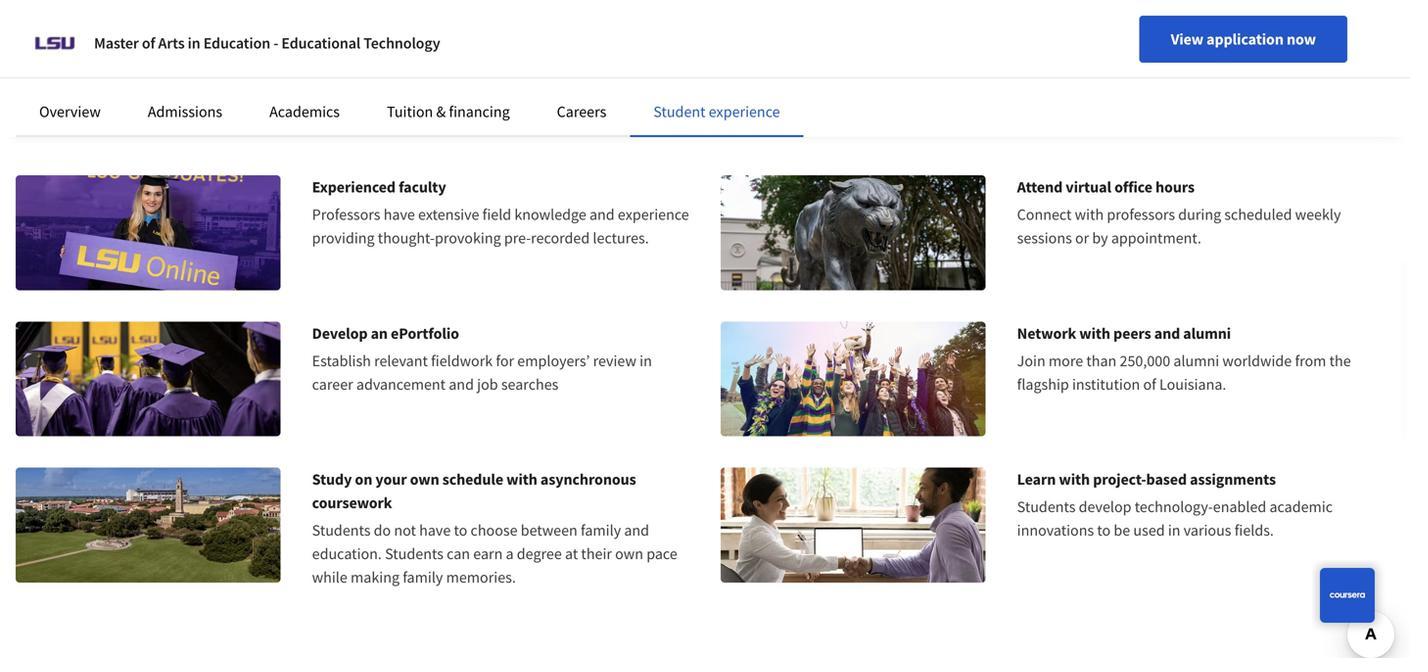 Task type: vqa. For each thing, say whether or not it's contained in the screenshot.
Join
yes



Task type: describe. For each thing, give the bounding box(es) containing it.
with inside attend virtual office hours connect with professors during scheduled weekly sessions or by appointment.
[[1075, 205, 1104, 224]]

coaches
[[693, 42, 748, 62]]

tuition & financing
[[387, 102, 510, 121]]

providing
[[312, 228, 375, 248]]

students inside students can expect dedicated one-on-one support from application to graduation from our enrollment coaches and student success coaches.
[[16, 42, 74, 62]]

overview link
[[39, 102, 101, 121]]

study on your own schedule with asynchronous coursework students do not have to choose between family and education. students can earn a degree at their own pace while making family memories.
[[312, 470, 678, 587]]

1 vertical spatial student
[[654, 102, 706, 121]]

and inside develop an eportfolio establish relevant fieldwork for employers' review in career advancement and job searches
[[449, 374, 474, 394]]

choose
[[471, 521, 518, 540]]

one-
[[219, 42, 249, 62]]

innovations
[[1017, 521, 1094, 540]]

250,000
[[1120, 351, 1171, 370]]

in inside develop an eportfolio establish relevant fieldwork for employers' review in career advancement and job searches
[[640, 351, 652, 370]]

experienced
[[312, 177, 396, 197]]

on-
[[249, 42, 271, 62]]

field
[[482, 205, 511, 224]]

lectures.
[[593, 228, 649, 248]]

develop an eportfolio establish relevant fieldwork for employers' review in career advancement and job searches
[[312, 323, 652, 394]]

a
[[506, 544, 514, 564]]

learn
[[1017, 470, 1056, 489]]

during
[[1178, 205, 1221, 224]]

view application now
[[1171, 29, 1316, 49]]

employers'
[[517, 351, 590, 370]]

to inside students can expect dedicated one-on-one support from application to graduation from our enrollment coaches and student success coaches.
[[465, 42, 479, 62]]

experience inside "experienced faculty professors have extensive field knowledge and experience providing thought-provoking pre-recorded lectures."
[[618, 205, 689, 224]]

-
[[273, 33, 278, 53]]

application inside students can expect dedicated one-on-one support from application to graduation from our enrollment coaches and student success coaches.
[[388, 42, 462, 62]]

overview
[[39, 102, 101, 121]]

assignments
[[1190, 470, 1276, 489]]

job
[[477, 374, 498, 394]]

study
[[312, 470, 352, 489]]

while
[[312, 568, 347, 587]]

hours
[[1156, 177, 1195, 197]]

weekly
[[1295, 205, 1341, 224]]

student experience
[[654, 102, 780, 121]]

support
[[299, 42, 350, 62]]

to inside learn with project-based assignments students develop technology-enabled academic innovations to be used in various fields.
[[1097, 521, 1111, 540]]

with inside study on your own schedule with asynchronous coursework students do not have to choose between family and education. students can earn a degree at their own pace while making family memories.
[[506, 470, 537, 489]]

and inside study on your own schedule with asynchronous coursework students do not have to choose between family and education. students can earn a degree at their own pace while making family memories.
[[624, 521, 649, 540]]

fieldwork
[[431, 351, 493, 370]]

and inside "experienced faculty professors have extensive field knowledge and experience providing thought-provoking pre-recorded lectures."
[[590, 205, 615, 224]]

enrollment
[[617, 42, 690, 62]]

worldwide
[[1223, 351, 1292, 370]]

an
[[371, 323, 388, 343]]

1 horizontal spatial from
[[557, 42, 588, 62]]

virtual
[[1066, 177, 1112, 197]]

between
[[521, 521, 578, 540]]

flagship
[[1017, 374, 1069, 394]]

student experience link
[[654, 102, 780, 121]]

to inside study on your own schedule with asynchronous coursework students do not have to choose between family and education. students can earn a degree at their own pace while making family memories.
[[454, 521, 467, 540]]

develop
[[1079, 497, 1132, 517]]

students can expect dedicated one-on-one support from application to graduation from our enrollment coaches and student success coaches.
[[16, 42, 887, 85]]

searches
[[501, 374, 559, 394]]

do
[[374, 521, 391, 540]]

0 vertical spatial own
[[410, 470, 439, 489]]

join
[[1017, 351, 1046, 370]]

1 vertical spatial alumni
[[1174, 351, 1219, 370]]

recorded
[[531, 228, 590, 248]]

faculty
[[399, 177, 446, 197]]

more
[[1049, 351, 1083, 370]]

based
[[1146, 470, 1187, 489]]

and inside students can expect dedicated one-on-one support from application to graduation from our enrollment coaches and student success coaches.
[[752, 42, 777, 62]]

have inside "experienced faculty professors have extensive field knowledge and experience providing thought-provoking pre-recorded lectures."
[[384, 205, 415, 224]]

academics link
[[269, 102, 340, 121]]

appointment.
[[1111, 228, 1202, 248]]

tuition
[[387, 102, 433, 121]]

coaches.
[[16, 66, 75, 85]]

relevant
[[374, 351, 428, 370]]

network
[[1017, 323, 1076, 343]]

peers
[[1114, 323, 1151, 343]]

have inside study on your own schedule with asynchronous coursework students do not have to choose between family and education. students can earn a degree at their own pace while making family memories.
[[419, 521, 451, 540]]

arts
[[158, 33, 185, 53]]

pace
[[647, 544, 678, 564]]

careers link
[[557, 102, 607, 121]]

education.
[[312, 544, 382, 564]]

by
[[1092, 228, 1108, 248]]

on
[[355, 470, 372, 489]]

students down not at the bottom left
[[385, 544, 444, 564]]

students up education.
[[312, 521, 371, 540]]

sessions
[[1017, 228, 1072, 248]]

master
[[94, 33, 139, 53]]

review
[[593, 351, 637, 370]]

coursework
[[312, 493, 392, 513]]

tuition & financing link
[[387, 102, 510, 121]]

education
[[203, 33, 270, 53]]

can inside students can expect dedicated one-on-one support from application to graduation from our enrollment coaches and student success coaches.
[[77, 42, 101, 62]]



Task type: locate. For each thing, give the bounding box(es) containing it.
success
[[835, 42, 887, 62]]

1 horizontal spatial of
[[1143, 374, 1156, 394]]

and up lectures.
[[590, 205, 615, 224]]

in down technology-
[[1168, 521, 1181, 540]]

memories.
[[446, 568, 516, 587]]

and down the fieldwork on the bottom left
[[449, 374, 474, 394]]

1 horizontal spatial application
[[1207, 29, 1284, 49]]

1 vertical spatial of
[[1143, 374, 1156, 394]]

one
[[271, 42, 296, 62]]

be
[[1114, 521, 1130, 540]]

and up 'pace' on the left bottom of page
[[624, 521, 649, 540]]

with
[[1075, 205, 1104, 224], [1079, 323, 1111, 343], [506, 470, 537, 489], [1059, 470, 1090, 489]]

scheduled
[[1225, 205, 1292, 224]]

students up coaches.
[[16, 42, 74, 62]]

have up the thought-
[[384, 205, 415, 224]]

attend virtual office hours connect with professors during scheduled weekly sessions or by appointment.
[[1017, 177, 1341, 248]]

1 horizontal spatial experience
[[709, 102, 780, 121]]

student down enrollment
[[654, 102, 706, 121]]

financing
[[449, 102, 510, 121]]

have right not at the bottom left
[[419, 521, 451, 540]]

can
[[77, 42, 101, 62], [447, 544, 470, 564]]

0 horizontal spatial own
[[410, 470, 439, 489]]

in
[[188, 33, 200, 53], [640, 351, 652, 370], [1168, 521, 1181, 540]]

student
[[780, 42, 832, 62], [654, 102, 706, 121]]

of left arts
[[142, 33, 155, 53]]

with right 'schedule'
[[506, 470, 537, 489]]

from left our
[[557, 42, 588, 62]]

0 horizontal spatial from
[[353, 42, 385, 62]]

own right your
[[410, 470, 439, 489]]

to left choose
[[454, 521, 467, 540]]

and right coaches
[[752, 42, 777, 62]]

network with peers and alumni join more than 250,000 alumni worldwide from the flagship institution of louisiana.
[[1017, 323, 1351, 394]]

academics
[[269, 102, 340, 121]]

1 vertical spatial can
[[447, 544, 470, 564]]

and
[[752, 42, 777, 62], [590, 205, 615, 224], [1154, 323, 1180, 343], [449, 374, 474, 394], [624, 521, 649, 540]]

1 horizontal spatial own
[[615, 544, 643, 564]]

or
[[1075, 228, 1089, 248]]

alumni
[[1183, 323, 1231, 343], [1174, 351, 1219, 370]]

various
[[1184, 521, 1232, 540]]

institution
[[1072, 374, 1140, 394]]

application up tuition
[[388, 42, 462, 62]]

eportfolio
[[391, 323, 459, 343]]

with up or on the right top of page
[[1075, 205, 1104, 224]]

0 vertical spatial experience
[[709, 102, 780, 121]]

can inside study on your own schedule with asynchronous coursework students do not have to choose between family and education. students can earn a degree at their own pace while making family memories.
[[447, 544, 470, 564]]

asynchronous
[[541, 470, 636, 489]]

louisiana state university logo image
[[31, 20, 78, 67]]

0 horizontal spatial in
[[188, 33, 200, 53]]

0 vertical spatial of
[[142, 33, 155, 53]]

0 horizontal spatial of
[[142, 33, 155, 53]]

application inside button
[[1207, 29, 1284, 49]]

own right their
[[615, 544, 643, 564]]

with up than
[[1079, 323, 1111, 343]]

now
[[1287, 29, 1316, 49]]

1 horizontal spatial can
[[447, 544, 470, 564]]

students
[[16, 42, 74, 62], [1017, 497, 1076, 517], [312, 521, 371, 540], [385, 544, 444, 564]]

0 horizontal spatial family
[[403, 568, 443, 587]]

for
[[496, 351, 514, 370]]

0 vertical spatial can
[[77, 42, 101, 62]]

students up innovations
[[1017, 497, 1076, 517]]

than
[[1086, 351, 1117, 370]]

professors
[[1107, 205, 1175, 224]]

0 horizontal spatial experience
[[618, 205, 689, 224]]

learn with project-based assignments students develop technology-enabled academic innovations to be used in various fields.
[[1017, 470, 1333, 540]]

extensive
[[418, 205, 479, 224]]

from right "support"
[[353, 42, 385, 62]]

1 horizontal spatial family
[[581, 521, 621, 540]]

family up their
[[581, 521, 621, 540]]

from
[[353, 42, 385, 62], [557, 42, 588, 62], [1295, 351, 1326, 370]]

career
[[312, 374, 353, 394]]

provoking
[[435, 228, 501, 248]]

0 vertical spatial alumni
[[1183, 323, 1231, 343]]

careers
[[557, 102, 607, 121]]

with inside network with peers and alumni join more than 250,000 alumni worldwide from the flagship institution of louisiana.
[[1079, 323, 1111, 343]]

used
[[1134, 521, 1165, 540]]

our
[[591, 42, 614, 62]]

0 vertical spatial family
[[581, 521, 621, 540]]

1 vertical spatial have
[[419, 521, 451, 540]]

from inside network with peers and alumni join more than 250,000 alumni worldwide from the flagship institution of louisiana.
[[1295, 351, 1326, 370]]

0 horizontal spatial application
[[388, 42, 462, 62]]

student left success
[[780, 42, 832, 62]]

student inside students can expect dedicated one-on-one support from application to graduation from our enrollment coaches and student success coaches.
[[780, 42, 832, 62]]

and inside network with peers and alumni join more than 250,000 alumni worldwide from the flagship institution of louisiana.
[[1154, 323, 1180, 343]]

in inside learn with project-based assignments students develop technology-enabled academic innovations to be used in various fields.
[[1168, 521, 1181, 540]]

dedicated
[[150, 42, 216, 62]]

1 vertical spatial in
[[640, 351, 652, 370]]

in right arts
[[188, 33, 200, 53]]

1 vertical spatial own
[[615, 544, 643, 564]]

develop
[[312, 323, 368, 343]]

family
[[581, 521, 621, 540], [403, 568, 443, 587]]

2 vertical spatial in
[[1168, 521, 1181, 540]]

to left be
[[1097, 521, 1111, 540]]

0 vertical spatial have
[[384, 205, 415, 224]]

admissions link
[[148, 102, 222, 121]]

1 vertical spatial experience
[[618, 205, 689, 224]]

can left the expect
[[77, 42, 101, 62]]

can left earn
[[447, 544, 470, 564]]

2 horizontal spatial in
[[1168, 521, 1181, 540]]

of inside network with peers and alumni join more than 250,000 alumni worldwide from the flagship institution of louisiana.
[[1143, 374, 1156, 394]]

knowledge
[[515, 205, 586, 224]]

master of arts in education - educational technology
[[94, 33, 440, 53]]

thought-
[[378, 228, 435, 248]]

1 horizontal spatial have
[[419, 521, 451, 540]]

in right review
[[640, 351, 652, 370]]

experience up lectures.
[[618, 205, 689, 224]]

students inside learn with project-based assignments students develop technology-enabled academic innovations to be used in various fields.
[[1017, 497, 1076, 517]]

attend
[[1017, 177, 1063, 197]]

technology-
[[1135, 497, 1213, 517]]

of down the 250,000
[[1143, 374, 1156, 394]]

family right making
[[403, 568, 443, 587]]

office
[[1115, 177, 1153, 197]]

admissions
[[148, 102, 222, 121]]

0 vertical spatial student
[[780, 42, 832, 62]]

0 horizontal spatial have
[[384, 205, 415, 224]]

of
[[142, 33, 155, 53], [1143, 374, 1156, 394]]

your
[[375, 470, 407, 489]]

1 horizontal spatial student
[[780, 42, 832, 62]]

to left graduation
[[465, 42, 479, 62]]

2 horizontal spatial from
[[1295, 351, 1326, 370]]

&
[[436, 102, 446, 121]]

educational
[[281, 33, 361, 53]]

experience down coaches
[[709, 102, 780, 121]]

their
[[581, 544, 612, 564]]

0 vertical spatial in
[[188, 33, 200, 53]]

0 horizontal spatial student
[[654, 102, 706, 121]]

1 vertical spatial family
[[403, 568, 443, 587]]

project-
[[1093, 470, 1146, 489]]

1 horizontal spatial in
[[640, 351, 652, 370]]

not
[[394, 521, 416, 540]]

0 horizontal spatial can
[[77, 42, 101, 62]]

advancement
[[356, 374, 446, 394]]

earn
[[473, 544, 503, 564]]

technology
[[364, 33, 440, 53]]

with right learn
[[1059, 470, 1090, 489]]

and right peers
[[1154, 323, 1180, 343]]

making
[[351, 568, 400, 587]]

with inside learn with project-based assignments students develop technology-enabled academic innovations to be used in various fields.
[[1059, 470, 1090, 489]]

pre-
[[504, 228, 531, 248]]

application left now
[[1207, 29, 1284, 49]]

professors
[[312, 205, 380, 224]]

establish
[[312, 351, 371, 370]]

louisiana.
[[1160, 374, 1227, 394]]

at
[[565, 544, 578, 564]]

experience
[[709, 102, 780, 121], [618, 205, 689, 224]]

from left the
[[1295, 351, 1326, 370]]

fields.
[[1235, 521, 1274, 540]]



